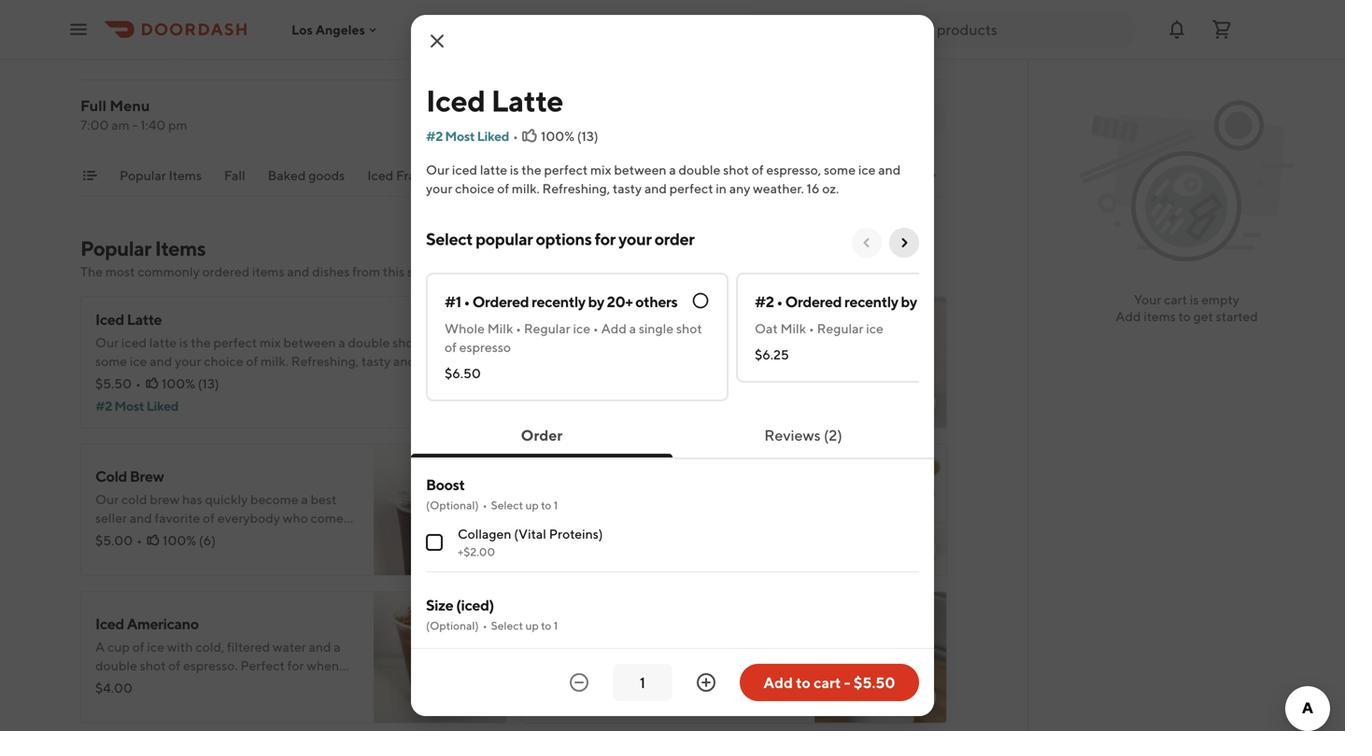 Task type: locate. For each thing, give the bounding box(es) containing it.
is up popular
[[510, 162, 519, 177]]

ordered for #1
[[472, 293, 529, 311]]

double inside our iced latte is the perfect mix between a double shot of espresso, some ice and your choice of milk. refreshing, tasty and perfect in any weather. 16 oz.
[[679, 162, 721, 177]]

refreshing, down dishes
[[291, 354, 359, 369]]

1 horizontal spatial iced
[[452, 162, 477, 177]]

latte up hot frank specials on the left top of page
[[491, 83, 563, 118]]

$6.25 inside the iced latte dialog
[[755, 347, 789, 362]]

0 horizontal spatial is
[[179, 335, 188, 350]]

0 horizontal spatial hot
[[504, 168, 527, 183]]

1 vertical spatial latte
[[149, 335, 177, 350]]

the up popular
[[521, 162, 541, 177]]

ice inside whole milk • regular ice • add a single shot of espresso
[[573, 321, 590, 336]]

close iced latte image
[[426, 30, 448, 52]]

1 vertical spatial $6.25
[[536, 680, 570, 696]]

1 vertical spatial latte
[[127, 311, 162, 328]]

add right increase quantity by 1 image
[[763, 674, 793, 692]]

1 horizontal spatial shot
[[676, 321, 702, 336]]

0 vertical spatial -
[[132, 117, 138, 133]]

milk.
[[512, 181, 540, 196], [261, 354, 288, 369]]

between up order
[[614, 162, 666, 177]]

hot for hot frank specials
[[504, 168, 527, 183]]

#2 up iced frank specials
[[426, 128, 443, 144]]

1 vertical spatial select
[[491, 499, 523, 512]]

4 frank from the left
[[794, 168, 828, 183]]

iced for iced frank staples
[[637, 168, 663, 183]]

items up commonly
[[155, 236, 206, 261]]

16 inside our iced latte is the perfect mix between a double shot of espresso, some ice and your choice of milk. refreshing, tasty and perfect in any weather. 16 oz.
[[807, 181, 820, 196]]

items inside your cart is empty add items to get started
[[1144, 309, 1176, 324]]

100% (13) for almond blueberry overnight oats
[[603, 385, 661, 401]]

(13) up hot frank specials on the left top of page
[[577, 128, 598, 144]]

weather. inside iced latte our iced latte is the perfect mix between a double shot of espresso, some ice and your choice of milk. refreshing, tasty and perfect in any weather. 16 oz.
[[119, 372, 170, 388]]

• right $6.00
[[577, 385, 583, 401]]

1 left vanilla
[[554, 619, 558, 632]]

1 horizontal spatial any
[[729, 181, 750, 196]]

(13) down "almond blueberry overnight oats"
[[640, 385, 661, 401]]

milk. inside our iced latte is the perfect mix between a double shot of espresso, some ice and your choice of milk. refreshing, tasty and perfect in any weather. 16 oz.
[[512, 181, 540, 196]]

• down (iced)
[[483, 619, 487, 632]]

iced for iced frank specials
[[367, 168, 393, 183]]

0 horizontal spatial recently
[[532, 293, 585, 311]]

1 vertical spatial liked
[[146, 398, 178, 414]]

1 horizontal spatial weather.
[[753, 181, 804, 196]]

1 milk from the left
[[487, 321, 513, 336]]

commonly
[[138, 264, 200, 279]]

up up oz)
[[525, 619, 539, 632]]

some left scroll menu navigation right image
[[824, 162, 856, 177]]

is inside iced latte our iced latte is the perfect mix between a double shot of espresso, some ice and your choice of milk. refreshing, tasty and perfect in any weather. 16 oz.
[[179, 335, 188, 350]]

(13) for almond blueberry overnight oats
[[640, 385, 661, 401]]

add left single
[[601, 321, 627, 336]]

vanilla
[[568, 615, 612, 633]]

0 horizontal spatial #2 most liked
[[95, 398, 178, 414]]

2 vertical spatial select
[[491, 619, 523, 632]]

0 vertical spatial most
[[445, 128, 475, 144]]

iced for iced hot matcha, chai and teas
[[896, 168, 923, 183]]

(optional)
[[426, 499, 479, 512], [426, 619, 479, 632]]

specials up for
[[566, 168, 615, 183]]

0 horizontal spatial between
[[283, 335, 336, 350]]

cold brew
[[95, 468, 164, 485]]

americano
[[127, 615, 199, 633]]

iced for iced americano
[[95, 615, 124, 633]]

of inside whole milk • regular ice • add a single shot of espresso
[[445, 340, 457, 355]]

refreshing, up options
[[542, 181, 610, 196]]

items
[[169, 168, 202, 183], [155, 236, 206, 261]]

0 vertical spatial liked
[[477, 128, 509, 144]]

0 horizontal spatial mix
[[260, 335, 281, 350]]

(optional) down size
[[426, 619, 479, 632]]

ice
[[858, 162, 876, 177], [573, 321, 590, 336], [866, 321, 883, 336], [130, 354, 147, 369]]

2 (optional) from the top
[[426, 619, 479, 632]]

iced up order
[[637, 168, 663, 183]]

shot left hot frank staples at the top right of page
[[723, 162, 749, 177]]

2 specials from the left
[[566, 168, 615, 183]]

los
[[291, 22, 313, 37]]

(optional) inside the size (iced) (optional) • select up to 1
[[426, 619, 479, 632]]

by for #1 • ordered recently by 20+ others
[[588, 293, 604, 311]]

0 vertical spatial oz.
[[822, 181, 839, 196]]

milk right oat
[[780, 321, 806, 336]]

1
[[554, 499, 558, 512], [554, 619, 558, 632]]

2 up from the top
[[525, 619, 539, 632]]

regular inside whole milk • regular ice • add a single shot of espresso
[[524, 321, 570, 336]]

0 vertical spatial items
[[252, 264, 284, 279]]

1 horizontal spatial specials
[[566, 168, 615, 183]]

1 frank from the left
[[396, 168, 430, 183]]

0 vertical spatial espresso,
[[766, 162, 821, 177]]

to
[[1178, 309, 1191, 324], [541, 499, 551, 512], [541, 619, 551, 632], [796, 674, 811, 692]]

your down commonly
[[175, 354, 201, 369]]

1 vertical spatial oz.
[[188, 372, 205, 388]]

latte
[[480, 162, 507, 177], [149, 335, 177, 350]]

1 up proteins)
[[554, 499, 558, 512]]

espresso,
[[766, 162, 821, 177], [436, 335, 491, 350]]

mix inside iced latte our iced latte is the perfect mix between a double shot of espresso, some ice and your choice of milk. refreshing, tasty and perfect in any weather. 16 oz.
[[260, 335, 281, 350]]

staples for iced frank staples
[[702, 168, 746, 183]]

and down commonly
[[150, 354, 172, 369]]

ice down #1 • ordered recently by 20+ others
[[573, 321, 590, 336]]

0 vertical spatial popular
[[120, 168, 166, 183]]

our up $5.50 •
[[95, 335, 119, 350]]

$6.25 down oat
[[755, 347, 789, 362]]

iced hot matcha, chai and teas button
[[896, 166, 1083, 196]]

goods
[[308, 168, 345, 183]]

iced latte dialog
[[411, 15, 1039, 731]]

1 vertical spatial double
[[348, 335, 390, 350]]

1 vertical spatial 16
[[173, 372, 186, 388]]

1 vertical spatial $5.50
[[536, 533, 573, 548]]

1 horizontal spatial oz.
[[822, 181, 839, 196]]

refreshing, inside our iced latte is the perfect mix between a double shot of espresso, some ice and your choice of milk. refreshing, tasty and perfect in any weather. 16 oz.
[[542, 181, 610, 196]]

1 horizontal spatial your
[[426, 181, 452, 196]]

(iced)
[[456, 596, 494, 614]]

your right for
[[618, 229, 651, 249]]

1 vertical spatial espresso,
[[436, 335, 491, 350]]

1 horizontal spatial 100% (13)
[[541, 128, 598, 144]]

between inside our iced latte is the perfect mix between a double shot of espresso, some ice and your choice of milk. refreshing, tasty and perfect in any weather. 16 oz.
[[614, 162, 666, 177]]

2 recently from the left
[[844, 293, 898, 311]]

0 horizontal spatial espresso,
[[436, 335, 491, 350]]

staples for hot frank staples
[[830, 168, 874, 183]]

latte down the most
[[127, 311, 162, 328]]

double down 'from' at the left top of the page
[[348, 335, 390, 350]]

1 horizontal spatial mix
[[590, 162, 611, 177]]

oat
[[755, 321, 778, 336]]

0 vertical spatial #2
[[426, 128, 443, 144]]

$6.25 •
[[536, 680, 580, 696]]

increase quantity by 1 image
[[695, 672, 717, 694]]

1 vertical spatial refreshing,
[[291, 354, 359, 369]]

recently for #1
[[532, 293, 585, 311]]

notification bell image
[[1166, 18, 1188, 41]]

0 vertical spatial items
[[169, 168, 202, 183]]

frank inside "button"
[[529, 168, 563, 183]]

between inside iced latte our iced latte is the perfect mix between a double shot of espresso, some ice and your choice of milk. refreshing, tasty and perfect in any weather. 16 oz.
[[283, 335, 336, 350]]

1 horizontal spatial between
[[614, 162, 666, 177]]

regular down #1 • ordered recently by 20+ others
[[524, 321, 570, 336]]

0 horizontal spatial -
[[132, 117, 138, 133]]

2 staples from the left
[[830, 168, 874, 183]]

milk inside whole milk • regular ice • add a single shot of espresso
[[487, 321, 513, 336]]

your
[[1134, 292, 1161, 307]]

items down the your
[[1144, 309, 1176, 324]]

1 vertical spatial items
[[155, 236, 206, 261]]

iced down iced latte at the top left of page
[[452, 162, 477, 177]]

0 vertical spatial tasty
[[613, 181, 642, 196]]

• up collagen
[[483, 499, 487, 512]]

1 vertical spatial cart
[[814, 674, 841, 692]]

1 horizontal spatial latte
[[491, 83, 563, 118]]

2 horizontal spatial (13)
[[640, 385, 661, 401]]

frank inside button
[[396, 168, 430, 183]]

iced down the most
[[95, 311, 124, 328]]

0 vertical spatial #2 most liked
[[426, 128, 509, 144]]

hot left matcha, at right top
[[925, 168, 948, 183]]

size (iced) (optional) • select up to 1
[[426, 596, 558, 632]]

0 horizontal spatial refreshing,
[[291, 354, 359, 369]]

iced americano
[[95, 615, 199, 633]]

0 vertical spatial 16
[[807, 181, 820, 196]]

1 up from the top
[[525, 499, 539, 512]]

16
[[807, 181, 820, 196], [173, 372, 186, 388]]

boost (optional) • select up to 1
[[426, 476, 558, 512]]

latte inside dialog
[[491, 83, 563, 118]]

1 horizontal spatial regular
[[817, 321, 863, 336]]

0 vertical spatial latte
[[491, 83, 563, 118]]

0 horizontal spatial double
[[348, 335, 390, 350]]

a inside whole milk • regular ice • add a single shot of espresso
[[629, 321, 636, 336]]

0 horizontal spatial shot
[[392, 335, 418, 350]]

2 milk from the left
[[780, 321, 806, 336]]

1 1 from the top
[[554, 499, 558, 512]]

recently up almond
[[532, 293, 585, 311]]

0 horizontal spatial latte
[[127, 311, 162, 328]]

0 horizontal spatial 20+
[[607, 293, 633, 311]]

2 horizontal spatial $5.50
[[854, 674, 895, 692]]

• up oat
[[777, 293, 783, 311]]

between down dishes
[[283, 335, 336, 350]]

teas
[[1057, 168, 1083, 183]]

liked
[[477, 128, 509, 144], [146, 398, 178, 414]]

0 horizontal spatial $5.50
[[95, 376, 132, 391]]

2 horizontal spatial your
[[618, 229, 651, 249]]

reviews (2) button
[[734, 417, 872, 454]]

latte right vanilla
[[614, 615, 649, 633]]

1 horizontal spatial milk
[[780, 321, 806, 336]]

•
[[513, 128, 518, 144], [464, 293, 470, 311], [777, 293, 783, 311], [516, 321, 521, 336], [593, 321, 599, 336], [809, 321, 814, 336], [136, 376, 141, 391], [577, 385, 583, 401], [483, 499, 487, 512], [137, 533, 142, 548], [483, 619, 487, 632], [574, 680, 580, 696]]

recently up oat milk • regular ice
[[844, 293, 898, 311]]

order
[[521, 426, 563, 444]]

100% for almond blueberry overnight oats
[[603, 385, 637, 401]]

0 horizontal spatial 100% (13)
[[162, 376, 219, 391]]

iced americano image
[[374, 591, 506, 724]]

$6.00
[[536, 385, 573, 401]]

order
[[654, 229, 694, 249]]

(vital
[[514, 526, 546, 542]]

hot inside "button"
[[504, 168, 527, 183]]

2 horizontal spatial a
[[669, 162, 676, 177]]

regular
[[524, 321, 570, 336], [817, 321, 863, 336]]

0 horizontal spatial iced
[[121, 335, 147, 350]]

iced inside iced frank specials button
[[367, 168, 393, 183]]

1 ordered from the left
[[472, 293, 529, 311]]

regular for whole
[[524, 321, 570, 336]]

perfect
[[544, 162, 588, 177], [669, 181, 713, 196], [213, 335, 257, 350], [418, 354, 462, 369]]

shot inside iced latte our iced latte is the perfect mix between a double shot of espresso, some ice and your choice of milk. refreshing, tasty and perfect in any weather. 16 oz.
[[392, 335, 418, 350]]

choice up popular
[[455, 181, 495, 196]]

select inside the size (iced) (optional) • select up to 1
[[491, 619, 523, 632]]

$4.00
[[95, 680, 133, 696]]

oz. inside iced latte our iced latte is the perfect mix between a double shot of espresso, some ice and your choice of milk. refreshing, tasty and perfect in any weather. 16 oz.
[[188, 372, 205, 388]]

add inside whole milk • regular ice • add a single shot of espresso
[[601, 321, 627, 336]]

hot latte image
[[815, 444, 947, 576]]

our inside iced latte our iced latte is the perfect mix between a double shot of espresso, some ice and your choice of milk. refreshing, tasty and perfect in any weather. 16 oz.
[[95, 335, 119, 350]]

your cart is empty add items to get started
[[1116, 292, 1258, 324]]

baked
[[268, 168, 306, 183]]

empty
[[1201, 292, 1239, 307]]

ordered
[[202, 264, 250, 279]]

(optional) inside boost (optional) • select up to 1
[[426, 499, 479, 512]]

-
[[132, 117, 138, 133], [844, 674, 851, 692]]

to left iced vanilla latte image
[[796, 674, 811, 692]]

1 horizontal spatial choice
[[455, 181, 495, 196]]

iced inside iced latte our iced latte is the perfect mix between a double shot of espresso, some ice and your choice of milk. refreshing, tasty and perfect in any weather. 16 oz.
[[95, 311, 124, 328]]

of down whole
[[445, 340, 457, 355]]

items inside popular items the most commonly ordered items and dishes from this store
[[155, 236, 206, 261]]

1 20+ from the left
[[607, 293, 633, 311]]

none checkbox inside boost "group"
[[426, 534, 443, 551]]

0 vertical spatial in
[[716, 181, 727, 196]]

100% for iced latte
[[162, 376, 195, 391]]

0 vertical spatial (optional)
[[426, 499, 479, 512]]

popular down 1:40 in the left of the page
[[120, 168, 166, 183]]

items right ordered
[[252, 264, 284, 279]]

1 horizontal spatial espresso,
[[766, 162, 821, 177]]

items left fall
[[169, 168, 202, 183]]

perfect down whole
[[418, 354, 462, 369]]

popular inside popular items the most commonly ordered items and dishes from this store
[[80, 236, 151, 261]]

and inside popular items the most commonly ordered items and dishes from this store
[[287, 264, 310, 279]]

iced inside iced hot matcha, chai and teas button
[[896, 168, 923, 183]]

the
[[80, 264, 103, 279]]

1 regular from the left
[[524, 321, 570, 336]]

this
[[383, 264, 405, 279]]

1 others from the left
[[635, 293, 677, 311]]

milk. inside iced latte our iced latte is the perfect mix between a double shot of espresso, some ice and your choice of milk. refreshing, tasty and perfect in any weather. 16 oz.
[[261, 354, 288, 369]]

iced right goods at left
[[367, 168, 393, 183]]

20+
[[607, 293, 633, 311], [920, 293, 946, 311]]

the
[[521, 162, 541, 177], [191, 335, 211, 350]]

and left teas
[[1032, 168, 1054, 183]]

latte inside iced latte our iced latte is the perfect mix between a double shot of espresso, some ice and your choice of milk. refreshing, tasty and perfect in any weather. 16 oz.
[[127, 311, 162, 328]]

add inside "button"
[[763, 674, 793, 692]]

1 staples from the left
[[702, 168, 746, 183]]

2 horizontal spatial is
[[1190, 292, 1199, 307]]

1 horizontal spatial latte
[[480, 162, 507, 177]]

liked down iced latte at the top left of page
[[477, 128, 509, 144]]

0 horizontal spatial milk
[[487, 321, 513, 336]]

0 vertical spatial the
[[521, 162, 541, 177]]

of left hot frank staples at the top right of page
[[752, 162, 764, 177]]

1 vertical spatial weather.
[[119, 372, 170, 388]]

latte down commonly
[[149, 335, 177, 350]]

$6.25 left 92%
[[536, 680, 570, 696]]

milk for whole
[[487, 321, 513, 336]]

1 recently from the left
[[532, 293, 585, 311]]

1 (optional) from the top
[[426, 499, 479, 512]]

iced down close iced latte icon
[[426, 83, 485, 118]]

0 vertical spatial is
[[510, 162, 519, 177]]

tasty inside iced latte our iced latte is the perfect mix between a double shot of espresso, some ice and your choice of milk. refreshing, tasty and perfect in any weather. 16 oz.
[[362, 354, 391, 369]]

mix
[[590, 162, 611, 177], [260, 335, 281, 350]]

100% left (6)
[[163, 533, 196, 548]]

most
[[445, 128, 475, 144], [114, 398, 144, 414]]

2 others from the left
[[948, 293, 990, 311]]

#2 most liked inside the iced latte dialog
[[426, 128, 509, 144]]

recently for #2
[[844, 293, 898, 311]]

latte for iced latte
[[491, 83, 563, 118]]

iced inside iced latte our iced latte is the perfect mix between a double shot of espresso, some ice and your choice of milk. refreshing, tasty and perfect in any weather. 16 oz.
[[121, 335, 147, 350]]

latte
[[491, 83, 563, 118], [127, 311, 162, 328], [614, 615, 649, 633]]

iced frank staples
[[637, 168, 746, 183]]

specials inside button
[[433, 168, 482, 183]]

specials for iced frank specials
[[433, 168, 482, 183]]

by up blueberry at the top of page
[[588, 293, 604, 311]]

0 horizontal spatial others
[[635, 293, 677, 311]]

100% (6)
[[163, 533, 216, 548]]

iced left vanilla
[[536, 615, 565, 633]]

$5.50 for $5.50 •
[[95, 376, 132, 391]]

0 horizontal spatial ordered
[[472, 293, 529, 311]]

iced left scroll menu navigation right image
[[896, 168, 923, 183]]

1 vertical spatial in
[[465, 354, 475, 369]]

1 specials from the left
[[433, 168, 482, 183]]

0 horizontal spatial by
[[588, 293, 604, 311]]

3 frank from the left
[[666, 168, 700, 183]]

0 vertical spatial your
[[426, 181, 452, 196]]

$6.50
[[445, 366, 481, 381]]

and inside button
[[1032, 168, 1054, 183]]

store
[[407, 264, 437, 279]]

select up (24
[[491, 619, 523, 632]]

popular up the most
[[80, 236, 151, 261]]

frank
[[396, 168, 430, 183], [529, 168, 563, 183], [666, 168, 700, 183], [794, 168, 828, 183]]

most
[[105, 264, 135, 279]]

the inside our iced latte is the perfect mix between a double shot of espresso, some ice and your choice of milk. refreshing, tasty and perfect in any weather. 16 oz.
[[521, 162, 541, 177]]

latte for iced latte our iced latte is the perfect mix between a double shot of espresso, some ice and your choice of milk. refreshing, tasty and perfect in any weather. 16 oz.
[[127, 311, 162, 328]]

cold
[[95, 468, 127, 485]]

our down iced latte at the top left of page
[[426, 162, 449, 177]]

iced frank specials
[[367, 168, 482, 183]]

0 horizontal spatial $6.25
[[536, 680, 570, 696]]

1 vertical spatial -
[[844, 674, 851, 692]]

2 hot from the left
[[769, 168, 791, 183]]

+$2.00
[[458, 546, 495, 559]]

0 vertical spatial $5.50
[[95, 376, 132, 391]]

popular items
[[120, 168, 202, 183]]

cart inside your cart is empty add items to get started
[[1164, 292, 1187, 307]]

1 inside boost (optional) • select up to 1
[[554, 499, 558, 512]]

specials up popular
[[433, 168, 482, 183]]

hot
[[504, 168, 527, 183], [769, 168, 791, 183], [925, 168, 948, 183]]

of up popular
[[497, 181, 509, 196]]

add down $6.50
[[458, 395, 484, 410]]

100% (13) up hot frank specials on the left top of page
[[541, 128, 598, 144]]

1 horizontal spatial #2 most liked
[[426, 128, 509, 144]]

1 vertical spatial up
[[525, 619, 539, 632]]

2 1 from the top
[[554, 619, 558, 632]]

0 vertical spatial milk.
[[512, 181, 540, 196]]

1 vertical spatial items
[[1144, 309, 1176, 324]]

100% (13) down blueberry at the top of page
[[603, 385, 661, 401]]

0 vertical spatial latte
[[480, 162, 507, 177]]

add to cart - $5.50
[[763, 674, 895, 692]]

2 20+ from the left
[[920, 293, 946, 311]]

up
[[525, 499, 539, 512], [525, 619, 539, 632]]

0 vertical spatial up
[[525, 499, 539, 512]]

by
[[588, 293, 604, 311], [901, 293, 917, 311]]

1 horizontal spatial some
[[824, 162, 856, 177]]

proteins)
[[549, 526, 603, 542]]

1 horizontal spatial ordered
[[785, 293, 842, 311]]

shot left whole
[[392, 335, 418, 350]]

0 horizontal spatial items
[[252, 264, 284, 279]]

1 by from the left
[[588, 293, 604, 311]]

add down the your
[[1116, 309, 1141, 324]]

staples
[[702, 168, 746, 183], [830, 168, 874, 183]]

shot right single
[[676, 321, 702, 336]]

iced up $5.50 •
[[121, 335, 147, 350]]

specials
[[433, 168, 482, 183], [566, 168, 615, 183]]

None checkbox
[[426, 534, 443, 551]]

the inside iced latte our iced latte is the perfect mix between a double shot of espresso, some ice and your choice of milk. refreshing, tasty and perfect in any weather. 16 oz.
[[191, 335, 211, 350]]

2 horizontal spatial #2
[[755, 293, 774, 311]]

most down iced latte at the top left of page
[[445, 128, 475, 144]]

1 horizontal spatial $5.50
[[536, 533, 573, 548]]

your inside our iced latte is the perfect mix between a double shot of espresso, some ice and your choice of milk. refreshing, tasty and perfect in any weather. 16 oz.
[[426, 181, 452, 196]]

1 horizontal spatial in
[[716, 181, 727, 196]]

up inside the size (iced) (optional) • select up to 1
[[525, 619, 539, 632]]

20+ for #2 • ordered recently by 20+ others
[[920, 293, 946, 311]]

(24
[[494, 647, 514, 662]]

milk up espresso
[[487, 321, 513, 336]]

of left whole
[[421, 335, 433, 350]]

$5.50 inside "button"
[[854, 674, 895, 692]]

20+ for #1 • ordered recently by 20+ others
[[607, 293, 633, 311]]

specials inside "button"
[[566, 168, 615, 183]]

1 inside the size (iced) (optional) • select up to 1
[[554, 619, 558, 632]]

1 vertical spatial is
[[1190, 292, 1199, 307]]

iced inside iced frank staples button
[[637, 168, 663, 183]]

(2)
[[824, 426, 842, 444]]

0 vertical spatial any
[[729, 181, 750, 196]]

#2 down $5.50 •
[[95, 398, 112, 414]]

ordered up oat milk • regular ice
[[785, 293, 842, 311]]

iced inside the iced latte dialog
[[426, 83, 485, 118]]

refreshing, inside iced latte our iced latte is the perfect mix between a double shot of espresso, some ice and your choice of milk. refreshing, tasty and perfect in any weather. 16 oz.
[[291, 354, 359, 369]]

hot for hot frank staples
[[769, 168, 791, 183]]

options
[[536, 229, 592, 249]]

#1 • ordered recently by 20+ others
[[445, 293, 677, 311]]

100% (13) right $5.50 •
[[162, 376, 219, 391]]

0 vertical spatial iced
[[452, 162, 477, 177]]

pm
[[168, 117, 187, 133]]

reviews (2)
[[764, 426, 842, 444]]

boost
[[426, 476, 465, 494]]

items inside button
[[169, 168, 202, 183]]

a up order
[[669, 162, 676, 177]]

previous image
[[859, 235, 874, 250]]

0 horizontal spatial in
[[465, 354, 475, 369]]

of down ordered
[[246, 354, 258, 369]]

open menu image
[[67, 18, 90, 41]]

1 hot from the left
[[504, 168, 527, 183]]

0 vertical spatial refreshing,
[[542, 181, 610, 196]]

your up the store
[[426, 181, 452, 196]]

2 ordered from the left
[[785, 293, 842, 311]]

others for #1 • ordered recently by 20+ others
[[635, 293, 677, 311]]

any
[[729, 181, 750, 196], [95, 372, 116, 388]]

tasty up for
[[613, 181, 642, 196]]

choice
[[455, 181, 495, 196], [204, 354, 243, 369]]

2 by from the left
[[901, 293, 917, 311]]

select up the store
[[426, 229, 473, 249]]

100% for cold brew
[[163, 533, 196, 548]]

others for #2 • ordered recently by 20+ others
[[948, 293, 990, 311]]

is up get
[[1190, 292, 1199, 307]]

- inside full menu 7:00 am - 1:40 pm
[[132, 117, 138, 133]]

0 horizontal spatial some
[[95, 354, 127, 369]]

tasty left $6.50
[[362, 354, 391, 369]]

is down commonly
[[179, 335, 188, 350]]

2 frank from the left
[[529, 168, 563, 183]]

hot up popular
[[504, 168, 527, 183]]

0 vertical spatial choice
[[455, 181, 495, 196]]

our
[[426, 162, 449, 177], [95, 335, 119, 350]]

large (24 oz)
[[458, 647, 535, 662]]

0 vertical spatial some
[[824, 162, 856, 177]]

popular inside button
[[120, 168, 166, 183]]

2 regular from the left
[[817, 321, 863, 336]]

2 horizontal spatial hot
[[925, 168, 948, 183]]

some up $5.50 •
[[95, 354, 127, 369]]

in inside iced latte our iced latte is the perfect mix between a double shot of espresso, some ice and your choice of milk. refreshing, tasty and perfect in any weather. 16 oz.
[[465, 354, 475, 369]]

0 horizontal spatial your
[[175, 354, 201, 369]]



Task type: describe. For each thing, give the bounding box(es) containing it.
(6)
[[199, 533, 216, 548]]

popular for popular items
[[120, 168, 166, 183]]

some inside iced latte our iced latte is the perfect mix between a double shot of espresso, some ice and your choice of milk. refreshing, tasty and perfect in any weather. 16 oz.
[[95, 354, 127, 369]]

latte inside our iced latte is the perfect mix between a double shot of espresso, some ice and your choice of milk. refreshing, tasty and perfect in any weather. 16 oz.
[[480, 162, 507, 177]]

size
[[426, 596, 453, 614]]

- inside "button"
[[844, 674, 851, 692]]

0 horizontal spatial most
[[114, 398, 144, 414]]

for
[[595, 229, 615, 249]]

collagen (vital proteins) +$2.00
[[458, 526, 603, 559]]

iced for iced latte our iced latte is the perfect mix between a double shot of espresso, some ice and your choice of milk. refreshing, tasty and perfect in any weather. 16 oz.
[[95, 311, 124, 328]]

100% (13) for iced latte
[[162, 376, 219, 391]]

• right $5.00
[[137, 533, 142, 548]]

92% (14)
[[600, 680, 650, 696]]

1 horizontal spatial #2
[[426, 128, 443, 144]]

any inside iced latte our iced latte is the perfect mix between a double shot of espresso, some ice and your choice of milk. refreshing, tasty and perfect in any weather. 16 oz.
[[95, 372, 116, 388]]

2 horizontal spatial latte
[[614, 615, 649, 633]]

perfect up order
[[669, 181, 713, 196]]

in inside our iced latte is the perfect mix between a double shot of espresso, some ice and your choice of milk. refreshing, tasty and perfect in any weather. 16 oz.
[[716, 181, 727, 196]]

$5.00
[[95, 533, 133, 548]]

and left $6.50
[[393, 354, 416, 369]]

• down iced latte at the top left of page
[[513, 128, 518, 144]]

almond blueberry overnight oats
[[536, 320, 761, 338]]

get
[[1193, 309, 1213, 324]]

1 vertical spatial #2 most liked
[[95, 398, 178, 414]]

started
[[1216, 309, 1258, 324]]

perfect up options
[[544, 162, 588, 177]]

iced for iced latte
[[426, 83, 485, 118]]

iced latte
[[426, 83, 563, 118]]

to inside "button"
[[796, 674, 811, 692]]

• right #1
[[464, 293, 470, 311]]

iced frank specials button
[[367, 166, 482, 196]]

frank for iced frank specials
[[396, 168, 430, 183]]

shot inside our iced latte is the perfect mix between a double shot of espresso, some ice and your choice of milk. refreshing, tasty and perfect in any weather. 16 oz.
[[723, 162, 749, 177]]

our inside our iced latte is the perfect mix between a double shot of espresso, some ice and your choice of milk. refreshing, tasty and perfect in any weather. 16 oz.
[[426, 162, 449, 177]]

• right oat
[[809, 321, 814, 336]]

hot frank specials
[[504, 168, 615, 183]]

brew
[[130, 468, 164, 485]]

is inside your cart is empty add items to get started
[[1190, 292, 1199, 307]]

decrease quantity by 1 image
[[568, 672, 590, 694]]

16 inside iced latte our iced latte is the perfect mix between a double shot of espresso, some ice and your choice of milk. refreshing, tasty and perfect in any weather. 16 oz.
[[173, 372, 186, 388]]

3 hot from the left
[[925, 168, 948, 183]]

reviews
[[764, 426, 821, 444]]

iced inside our iced latte is the perfect mix between a double shot of espresso, some ice and your choice of milk. refreshing, tasty and perfect in any weather. 16 oz.
[[452, 162, 477, 177]]

7:00
[[80, 117, 109, 133]]

most inside the iced latte dialog
[[445, 128, 475, 144]]

angeles
[[315, 22, 365, 37]]

almond
[[536, 320, 589, 338]]

1 vertical spatial your
[[618, 229, 651, 249]]

0 horizontal spatial liked
[[146, 398, 178, 414]]

collagen
[[458, 526, 511, 542]]

to inside boost (optional) • select up to 1
[[541, 499, 551, 512]]

milk for oat
[[780, 321, 806, 336]]

$5.00 •
[[95, 533, 142, 548]]

of left 5
[[106, 17, 116, 30]]

1:40
[[140, 117, 166, 133]]

fall button
[[224, 166, 245, 196]]

select inside boost (optional) • select up to 1
[[491, 499, 523, 512]]

(13) inside the iced latte dialog
[[577, 128, 598, 144]]

whole milk • regular ice • add a single shot of espresso
[[445, 321, 702, 355]]

$6.25 for $6.25
[[755, 347, 789, 362]]

cart inside add to cart - $5.50 "button"
[[814, 674, 841, 692]]

choice inside our iced latte is the perfect mix between a double shot of espresso, some ice and your choice of milk. refreshing, tasty and perfect in any weather. 16 oz.
[[455, 181, 495, 196]]

liked inside the iced latte dialog
[[477, 128, 509, 144]]

a inside iced latte our iced latte is the perfect mix between a double shot of espresso, some ice and your choice of milk. refreshing, tasty and perfect in any weather. 16 oz.
[[338, 335, 345, 350]]

size (iced) group
[[426, 595, 919, 693]]

latte inside iced latte our iced latte is the perfect mix between a double shot of espresso, some ice and your choice of milk. refreshing, tasty and perfect in any weather. 16 oz.
[[149, 335, 177, 350]]

select popular options for your order
[[426, 229, 694, 249]]

add button for iced vanilla latte
[[888, 683, 936, 713]]

0 vertical spatial select
[[426, 229, 473, 249]]

stars
[[126, 17, 149, 30]]

and up order
[[644, 181, 667, 196]]

items for popular items
[[169, 168, 202, 183]]

from
[[352, 264, 380, 279]]

popular items the most commonly ordered items and dishes from this store
[[80, 236, 437, 279]]

92%
[[600, 680, 626, 696]]

oats
[[729, 320, 761, 338]]

oz. inside our iced latte is the perfect mix between a double shot of espresso, some ice and your choice of milk. refreshing, tasty and perfect in any weather. 16 oz.
[[822, 181, 839, 196]]

• up brew
[[136, 376, 141, 391]]

oat milk • regular ice
[[755, 321, 883, 336]]

(14)
[[628, 680, 650, 696]]

iced for iced vanilla latte
[[536, 615, 565, 633]]

menu
[[110, 97, 150, 114]]

hot frank staples button
[[769, 166, 874, 196]]

iced vanilla latte
[[536, 615, 649, 633]]

$6.25 for $6.25 •
[[536, 680, 570, 696]]

iced frank staples button
[[637, 166, 746, 196]]

baked goods button
[[268, 166, 345, 196]]

of 5 stars
[[106, 17, 149, 30]]

and left scroll menu navigation right image
[[878, 162, 901, 177]]

full menu 7:00 am - 1:40 pm
[[80, 97, 187, 133]]

frank for iced frank staples
[[666, 168, 700, 183]]

• inside the size (iced) (optional) • select up to 1
[[483, 619, 487, 632]]

double inside iced latte our iced latte is the perfect mix between a double shot of espresso, some ice and your choice of milk. refreshing, tasty and perfect in any weather. 16 oz.
[[348, 335, 390, 350]]

100% inside the iced latte dialog
[[541, 128, 574, 144]]

add button for cold brew
[[447, 535, 495, 565]]

cold brew image
[[374, 444, 506, 576]]

iced hot matcha, chai and teas
[[896, 168, 1083, 183]]

fall
[[224, 168, 245, 183]]

full
[[80, 97, 107, 114]]

add down collagen
[[458, 542, 484, 558]]

los angeles
[[291, 22, 365, 37]]

up inside boost (optional) • select up to 1
[[525, 499, 539, 512]]

add inside your cart is empty add items to get started
[[1116, 309, 1141, 324]]

100% (13) inside the iced latte dialog
[[541, 128, 598, 144]]

iced latte our iced latte is the perfect mix between a double shot of espresso, some ice and your choice of milk. refreshing, tasty and perfect in any weather. 16 oz.
[[95, 311, 491, 388]]

by for #2 • ordered recently by 20+ others
[[901, 293, 917, 311]]

blueberry
[[591, 320, 656, 338]]

$6.00 •
[[536, 385, 583, 401]]

is inside our iced latte is the perfect mix between a double shot of espresso, some ice and your choice of milk. refreshing, tasty and perfect in any weather. 16 oz.
[[510, 162, 519, 177]]

2 vertical spatial #2
[[95, 398, 112, 414]]

regular for oat
[[817, 321, 863, 336]]

• right almond
[[593, 321, 599, 336]]

iced vanilla latte image
[[815, 591, 947, 724]]

• inside boost (optional) • select up to 1
[[483, 499, 487, 512]]

ice inside iced latte our iced latte is the perfect mix between a double shot of espresso, some ice and your choice of milk. refreshing, tasty and perfect in any weather. 16 oz.
[[130, 354, 147, 369]]

perfect down ordered
[[213, 335, 257, 350]]

items for popular items the most commonly ordered items and dishes from this store
[[155, 236, 206, 261]]

single
[[639, 321, 674, 336]]

#2 • ordered recently by 20+ others
[[755, 293, 990, 311]]

add right add to cart - $5.50
[[899, 690, 925, 705]]

popular
[[476, 229, 533, 249]]

baked goods
[[268, 168, 345, 183]]

ice inside our iced latte is the perfect mix between a double shot of espresso, some ice and your choice of milk. refreshing, tasty and perfect in any weather. 16 oz.
[[858, 162, 876, 177]]

add to cart - $5.50 button
[[740, 664, 919, 701]]

• left 92%
[[574, 680, 580, 696]]

items inside popular items the most commonly ordered items and dishes from this store
[[252, 264, 284, 279]]

order button
[[491, 417, 593, 454]]

tasty inside our iced latte is the perfect mix between a double shot of espresso, some ice and your choice of milk. refreshing, tasty and perfect in any weather. 16 oz.
[[613, 181, 642, 196]]

hot frank specials button
[[504, 166, 615, 196]]

dishes
[[312, 264, 350, 279]]

scroll menu navigation right image
[[925, 168, 940, 183]]

choice inside iced latte our iced latte is the perfect mix between a double shot of espresso, some ice and your choice of milk. refreshing, tasty and perfect in any weather. 16 oz.
[[204, 354, 243, 369]]

some inside our iced latte is the perfect mix between a double shot of espresso, some ice and your choice of milk. refreshing, tasty and perfect in any weather. 16 oz.
[[824, 162, 856, 177]]

to inside the size (iced) (optional) • select up to 1
[[541, 619, 551, 632]]

0 items, open order cart image
[[1211, 18, 1233, 41]]

frank for hot frank specials
[[529, 168, 563, 183]]

am
[[111, 117, 130, 133]]

mix inside our iced latte is the perfect mix between a double shot of espresso, some ice and your choice of milk. refreshing, tasty and perfect in any weather. 16 oz.
[[590, 162, 611, 177]]

espresso, inside our iced latte is the perfect mix between a double shot of espresso, some ice and your choice of milk. refreshing, tasty and perfect in any weather. 16 oz.
[[766, 162, 821, 177]]

Current quantity is 1 number field
[[624, 673, 661, 693]]

next image
[[897, 235, 912, 250]]

any inside our iced latte is the perfect mix between a double shot of espresso, some ice and your choice of milk. refreshing, tasty and perfect in any weather. 16 oz.
[[729, 181, 750, 196]]

shot inside whole milk • regular ice • add a single shot of espresso
[[676, 321, 702, 336]]

5
[[118, 17, 124, 30]]

boost group
[[426, 475, 919, 573]]

whole
[[445, 321, 485, 336]]

frank for hot frank staples
[[794, 168, 828, 183]]

0 vertical spatial add button
[[447, 388, 495, 418]]

your inside iced latte our iced latte is the perfect mix between a double shot of espresso, some ice and your choice of milk. refreshing, tasty and perfect in any weather. 16 oz.
[[175, 354, 201, 369]]

ordered for #2
[[785, 293, 842, 311]]

chai
[[1001, 168, 1029, 183]]

#1
[[445, 293, 461, 311]]

a inside our iced latte is the perfect mix between a double shot of espresso, some ice and your choice of milk. refreshing, tasty and perfect in any weather. 16 oz.
[[669, 162, 676, 177]]

specials for hot frank specials
[[566, 168, 615, 183]]

oz)
[[517, 647, 535, 662]]

$5.50 for $5.50
[[536, 533, 573, 548]]

$5.50 •
[[95, 376, 141, 391]]

ice down #2 • ordered recently by 20+ others
[[866, 321, 883, 336]]

hot frank staples
[[769, 168, 874, 183]]

popular for popular items the most commonly ordered items and dishes from this store
[[80, 236, 151, 261]]

espresso
[[459, 340, 511, 355]]

overnight
[[659, 320, 727, 338]]

• left almond
[[516, 321, 521, 336]]

large
[[458, 647, 492, 662]]

popular items button
[[120, 166, 202, 196]]

almond blueberry overnight oats image
[[815, 296, 947, 429]]

los angeles button
[[291, 22, 380, 37]]

espresso, inside iced latte our iced latte is the perfect mix between a double shot of espresso, some ice and your choice of milk. refreshing, tasty and perfect in any weather. 16 oz.
[[436, 335, 491, 350]]

weather. inside our iced latte is the perfect mix between a double shot of espresso, some ice and your choice of milk. refreshing, tasty and perfect in any weather. 16 oz.
[[753, 181, 804, 196]]

(13) for iced latte
[[198, 376, 219, 391]]

to inside your cart is empty add items to get started
[[1178, 309, 1191, 324]]



Task type: vqa. For each thing, say whether or not it's contained in the screenshot.
Popular for Popular Items The most commonly ordered items and dishes from this store
yes



